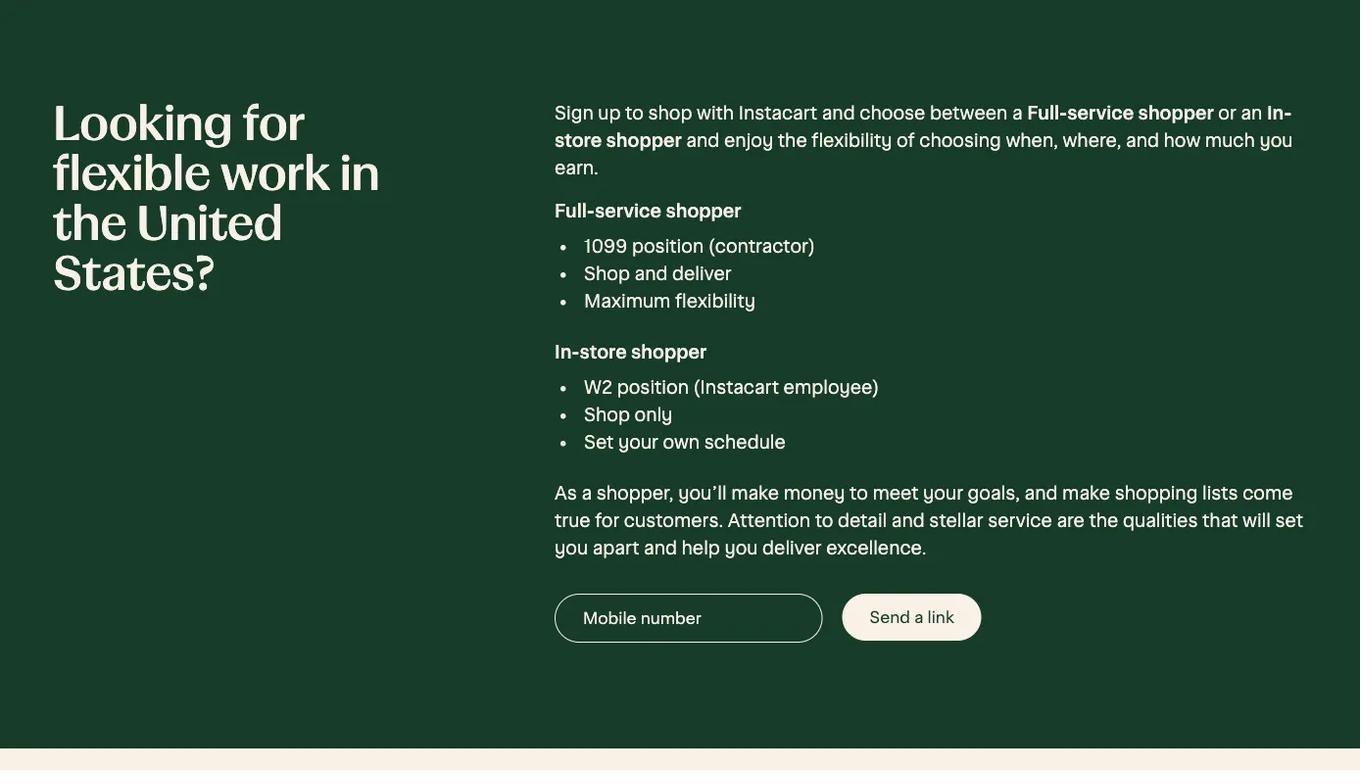 Task type: locate. For each thing, give the bounding box(es) containing it.
to down money
[[815, 512, 834, 531]]

0 horizontal spatial in-
[[555, 343, 580, 362]]

and up "are"
[[1025, 484, 1058, 503]]

money
[[784, 484, 846, 503]]

and down 'customers.'
[[644, 539, 677, 558]]

0 vertical spatial for
[[243, 101, 305, 149]]

your inside as a shopper, you'll make money to meet your goals, and make shopping lists come true for customers. attention to detail and stellar service are the qualities that will set you apart and help you deliver excellence.
[[924, 484, 964, 503]]

0 horizontal spatial flexibility
[[675, 292, 756, 311]]

meet
[[873, 484, 919, 503]]

and left choose
[[822, 104, 856, 123]]

1 horizontal spatial service
[[988, 512, 1053, 531]]

service
[[1068, 104, 1134, 123], [595, 202, 662, 221], [988, 512, 1053, 531]]

when,
[[1006, 131, 1059, 150]]

service inside as a shopper, you'll make money to meet your goals, and make shopping lists come true for customers. attention to detail and stellar service are the qualities that will set you apart and help you deliver excellence.
[[988, 512, 1053, 531]]

an
[[1242, 104, 1263, 123]]

the
[[778, 131, 808, 150], [53, 202, 127, 249], [1090, 512, 1119, 531]]

for up the apart
[[595, 512, 620, 531]]

1 vertical spatial your
[[924, 484, 964, 503]]

store
[[555, 131, 602, 150], [580, 343, 627, 362]]

enjoy
[[724, 131, 774, 150]]

0 vertical spatial a
[[1013, 104, 1023, 123]]

1 vertical spatial flexibility
[[675, 292, 756, 311]]

1 vertical spatial deliver
[[763, 539, 822, 558]]

the inside and enjoy the flexibility of choosing when, where, and how much you earn.
[[778, 131, 808, 150]]

a for send a link
[[915, 609, 924, 626]]

0 vertical spatial your
[[619, 433, 659, 452]]

0 horizontal spatial deliver
[[673, 265, 732, 284]]

shopper up only
[[631, 343, 707, 362]]

a right as
[[582, 484, 592, 503]]

as a shopper, you'll make money to meet your goals, and make shopping lists come true for customers. attention to detail and stellar service are the qualities that will set you apart and help you deliver excellence.
[[555, 484, 1304, 558]]

and up maximum
[[635, 265, 668, 284]]

0 horizontal spatial for
[[243, 101, 305, 149]]

1 vertical spatial for
[[595, 512, 620, 531]]

1 horizontal spatial for
[[595, 512, 620, 531]]

1 horizontal spatial your
[[924, 484, 964, 503]]

1 vertical spatial the
[[53, 202, 127, 249]]

apart
[[593, 539, 640, 558]]

1 vertical spatial store
[[580, 343, 627, 362]]

2 vertical spatial service
[[988, 512, 1053, 531]]

a
[[1013, 104, 1023, 123], [582, 484, 592, 503], [915, 609, 924, 626]]

or
[[1219, 104, 1237, 123]]

2 horizontal spatial you
[[1260, 131, 1294, 150]]

full- up when,
[[1028, 104, 1068, 123]]

sign up to shop with instacart and choose between a full-service shopper or an
[[555, 104, 1268, 123]]

the down instacart
[[778, 131, 808, 150]]

you down attention
[[725, 539, 758, 558]]

the inside looking for flexible work in the united states?
[[53, 202, 127, 249]]

you down true
[[555, 539, 588, 558]]

in-
[[1268, 104, 1293, 123], [555, 343, 580, 362]]

shopper up how
[[1139, 104, 1214, 123]]

0 horizontal spatial make
[[732, 484, 780, 503]]

send a link button
[[843, 594, 982, 641]]

lists
[[1203, 484, 1239, 503]]

1 horizontal spatial a
[[915, 609, 924, 626]]

service up where,
[[1068, 104, 1134, 123]]

0 vertical spatial in-
[[1268, 104, 1293, 123]]

make
[[732, 484, 780, 503], [1063, 484, 1111, 503]]

0 vertical spatial full-
[[1028, 104, 1068, 123]]

flexibility inside and enjoy the flexibility of choosing when, where, and how much you earn.
[[812, 131, 893, 150]]

shopper,
[[597, 484, 674, 503]]

1 horizontal spatial make
[[1063, 484, 1111, 503]]

0 horizontal spatial a
[[582, 484, 592, 503]]

0 vertical spatial store
[[555, 131, 602, 150]]

shop inside "w2 position (instacart employee) shop only set your own schedule"
[[584, 406, 630, 425]]

with
[[697, 104, 734, 123]]

1 vertical spatial full-
[[555, 202, 595, 221]]

position inside 1099 position (contractor) shop and deliver maximum flexibility
[[632, 237, 704, 256]]

store up earn.
[[555, 131, 602, 150]]

position
[[632, 237, 704, 256], [617, 378, 689, 398]]

deliver down attention
[[763, 539, 822, 558]]

deliver
[[673, 265, 732, 284], [763, 539, 822, 558]]

1 shop from the top
[[584, 265, 630, 284]]

how
[[1164, 131, 1201, 150]]

0 vertical spatial position
[[632, 237, 704, 256]]

1 vertical spatial to
[[850, 484, 868, 503]]

to up detail
[[850, 484, 868, 503]]

maximum
[[584, 292, 671, 311]]

(instacart
[[694, 378, 779, 398]]

a up when,
[[1013, 104, 1023, 123]]

1 vertical spatial a
[[582, 484, 592, 503]]

send
[[870, 609, 911, 626]]

2 vertical spatial to
[[815, 512, 834, 531]]

1 vertical spatial in-
[[555, 343, 580, 362]]

2 vertical spatial a
[[915, 609, 924, 626]]

1 vertical spatial position
[[617, 378, 689, 398]]

0 horizontal spatial your
[[619, 433, 659, 452]]

full- down earn.
[[555, 202, 595, 221]]

shopper inside 'in- store shopper'
[[606, 131, 682, 150]]

shop
[[584, 265, 630, 284], [584, 406, 630, 425]]

the right "are"
[[1090, 512, 1119, 531]]

0 vertical spatial flexibility
[[812, 131, 893, 150]]

set
[[1276, 512, 1304, 531]]

(contractor)
[[709, 237, 816, 256]]

will
[[1243, 512, 1271, 531]]

flexibility
[[812, 131, 893, 150], [675, 292, 756, 311]]

in- inside 'in- store shopper'
[[1268, 104, 1293, 123]]

shopper for in- store shopper
[[606, 131, 682, 150]]

make up attention
[[732, 484, 780, 503]]

2 horizontal spatial to
[[850, 484, 868, 503]]

shopper
[[1139, 104, 1214, 123], [606, 131, 682, 150], [666, 202, 742, 221], [631, 343, 707, 362]]

for up the work
[[243, 101, 305, 149]]

work
[[221, 152, 330, 199]]

your inside "w2 position (instacart employee) shop only set your own schedule"
[[619, 433, 659, 452]]

a inside as a shopper, you'll make money to meet your goals, and make shopping lists come true for customers. attention to detail and stellar service are the qualities that will set you apart and help you deliver excellence.
[[582, 484, 592, 503]]

2 horizontal spatial the
[[1090, 512, 1119, 531]]

0 vertical spatial the
[[778, 131, 808, 150]]

and
[[822, 104, 856, 123], [687, 131, 720, 150], [1126, 131, 1160, 150], [635, 265, 668, 284], [1025, 484, 1058, 503], [892, 512, 925, 531], [644, 539, 677, 558]]

your down only
[[619, 433, 659, 452]]

full-service shopper
[[555, 202, 742, 221]]

the down flexible
[[53, 202, 127, 249]]

full-
[[1028, 104, 1068, 123], [555, 202, 595, 221]]

detail
[[838, 512, 888, 531]]

make up "are"
[[1063, 484, 1111, 503]]

your
[[619, 433, 659, 452], [924, 484, 964, 503]]

flexibility down choose
[[812, 131, 893, 150]]

1 horizontal spatial deliver
[[763, 539, 822, 558]]

you
[[1260, 131, 1294, 150], [555, 539, 588, 558], [725, 539, 758, 558]]

0 horizontal spatial full-
[[555, 202, 595, 221]]

attention
[[728, 512, 811, 531]]

shopper for in-store shopper
[[631, 343, 707, 362]]

1 make from the left
[[732, 484, 780, 503]]

goals,
[[968, 484, 1021, 503]]

shop up set
[[584, 406, 630, 425]]

1099 position (contractor) shop and deliver maximum flexibility
[[584, 237, 816, 311]]

shop down 1099
[[584, 265, 630, 284]]

position down full-service shopper
[[632, 237, 704, 256]]

1 vertical spatial shop
[[584, 406, 630, 425]]

only
[[635, 406, 673, 425]]

0 vertical spatial shop
[[584, 265, 630, 284]]

1 horizontal spatial to
[[815, 512, 834, 531]]

w2
[[584, 378, 613, 398]]

2 shop from the top
[[584, 406, 630, 425]]

to
[[626, 104, 644, 123], [850, 484, 868, 503], [815, 512, 834, 531]]

a inside send a link button
[[915, 609, 924, 626]]

2 vertical spatial the
[[1090, 512, 1119, 531]]

to right the up
[[626, 104, 644, 123]]

shopper down the shop
[[606, 131, 682, 150]]

true
[[555, 512, 591, 531]]

in- store shopper
[[555, 104, 1293, 150]]

0 vertical spatial service
[[1068, 104, 1134, 123]]

store inside 'in- store shopper'
[[555, 131, 602, 150]]

you down an
[[1260, 131, 1294, 150]]

shop inside 1099 position (contractor) shop and deliver maximum flexibility
[[584, 265, 630, 284]]

position up only
[[617, 378, 689, 398]]

for
[[243, 101, 305, 149], [595, 512, 620, 531]]

0 vertical spatial deliver
[[673, 265, 732, 284]]

position inside "w2 position (instacart employee) shop only set your own schedule"
[[617, 378, 689, 398]]

deliver inside as a shopper, you'll make money to meet your goals, and make shopping lists come true for customers. attention to detail and stellar service are the qualities that will set you apart and help you deliver excellence.
[[763, 539, 822, 558]]

0 horizontal spatial service
[[595, 202, 662, 221]]

a left 'link'
[[915, 609, 924, 626]]

you'll
[[679, 484, 727, 503]]

deliver down (contractor)
[[673, 265, 732, 284]]

1 horizontal spatial flexibility
[[812, 131, 893, 150]]

for inside looking for flexible work in the united states?
[[243, 101, 305, 149]]

flexibility down (contractor)
[[675, 292, 756, 311]]

instacart
[[739, 104, 818, 123]]

deliver inside 1099 position (contractor) shop and deliver maximum flexibility
[[673, 265, 732, 284]]

excellence.
[[827, 539, 927, 558]]

come
[[1243, 484, 1294, 503]]

in- for in-store shopper
[[555, 343, 580, 362]]

service down goals,
[[988, 512, 1053, 531]]

2 make from the left
[[1063, 484, 1111, 503]]

0 horizontal spatial to
[[626, 104, 644, 123]]

your up stellar
[[924, 484, 964, 503]]

store up w2
[[580, 343, 627, 362]]

service up 1099
[[595, 202, 662, 221]]

0 horizontal spatial the
[[53, 202, 127, 249]]

choose
[[860, 104, 926, 123]]

shopper up 1099 position (contractor) shop and deliver maximum flexibility
[[666, 202, 742, 221]]

1 horizontal spatial the
[[778, 131, 808, 150]]

stellar
[[930, 512, 984, 531]]

1 horizontal spatial in-
[[1268, 104, 1293, 123]]

much
[[1206, 131, 1256, 150]]

up
[[598, 104, 621, 123]]



Task type: vqa. For each thing, say whether or not it's contained in the screenshot.
RESERVED. at bottom left
no



Task type: describe. For each thing, give the bounding box(es) containing it.
that
[[1203, 512, 1239, 531]]

flexibility inside 1099 position (contractor) shop and deliver maximum flexibility
[[675, 292, 756, 311]]

united
[[137, 202, 283, 249]]

Mobile number telephone field
[[555, 594, 823, 643]]

1099
[[584, 237, 628, 256]]

and down meet
[[892, 512, 925, 531]]

looking for flexible work in the united states?
[[53, 101, 380, 299]]

earn.
[[555, 159, 599, 178]]

sign
[[555, 104, 594, 123]]

w2 position (instacart employee) shop only set your own schedule
[[584, 378, 880, 452]]

shopping
[[1115, 484, 1198, 503]]

position for only
[[617, 378, 689, 398]]

shop
[[648, 104, 693, 123]]

position for deliver
[[632, 237, 704, 256]]

schedule
[[705, 433, 786, 452]]

2 horizontal spatial service
[[1068, 104, 1134, 123]]

2 horizontal spatial a
[[1013, 104, 1023, 123]]

0 vertical spatial to
[[626, 104, 644, 123]]

of
[[897, 131, 915, 150]]

the inside as a shopper, you'll make money to meet your goals, and make shopping lists come true for customers. attention to detail and stellar service are the qualities that will set you apart and help you deliver excellence.
[[1090, 512, 1119, 531]]

1 horizontal spatial you
[[725, 539, 758, 558]]

states?
[[53, 252, 215, 299]]

1 horizontal spatial full-
[[1028, 104, 1068, 123]]

and down the with
[[687, 131, 720, 150]]

and left how
[[1126, 131, 1160, 150]]

between
[[930, 104, 1008, 123]]

store for in-store shopper
[[580, 343, 627, 362]]

help
[[682, 539, 720, 558]]

as
[[555, 484, 577, 503]]

1 vertical spatial service
[[595, 202, 662, 221]]

customers.
[[624, 512, 724, 531]]

and enjoy the flexibility of choosing when, where, and how much you earn.
[[555, 131, 1294, 178]]

in
[[340, 152, 380, 199]]

link
[[928, 609, 955, 626]]

you inside and enjoy the flexibility of choosing when, where, and how much you earn.
[[1260, 131, 1294, 150]]

and inside 1099 position (contractor) shop and deliver maximum flexibility
[[635, 265, 668, 284]]

flexible
[[53, 152, 210, 199]]

store for in- store shopper
[[555, 131, 602, 150]]

send a link
[[870, 609, 955, 626]]

choosing
[[920, 131, 1002, 150]]

0 horizontal spatial you
[[555, 539, 588, 558]]

employee)
[[784, 378, 880, 398]]

a for as a shopper, you'll make money to meet your goals, and make shopping lists come true for customers. attention to detail and stellar service are the qualities that will set you apart and help you deliver excellence.
[[582, 484, 592, 503]]

where,
[[1063, 131, 1122, 150]]

qualities
[[1123, 512, 1199, 531]]

shopper for full-service shopper
[[666, 202, 742, 221]]

in-store shopper
[[555, 343, 707, 362]]

are
[[1057, 512, 1085, 531]]

in- for in- store shopper
[[1268, 104, 1293, 123]]

own
[[663, 433, 700, 452]]

looking
[[53, 101, 233, 149]]

for inside as a shopper, you'll make money to meet your goals, and make shopping lists come true for customers. attention to detail and stellar service are the qualities that will set you apart and help you deliver excellence.
[[595, 512, 620, 531]]

set
[[584, 433, 614, 452]]



